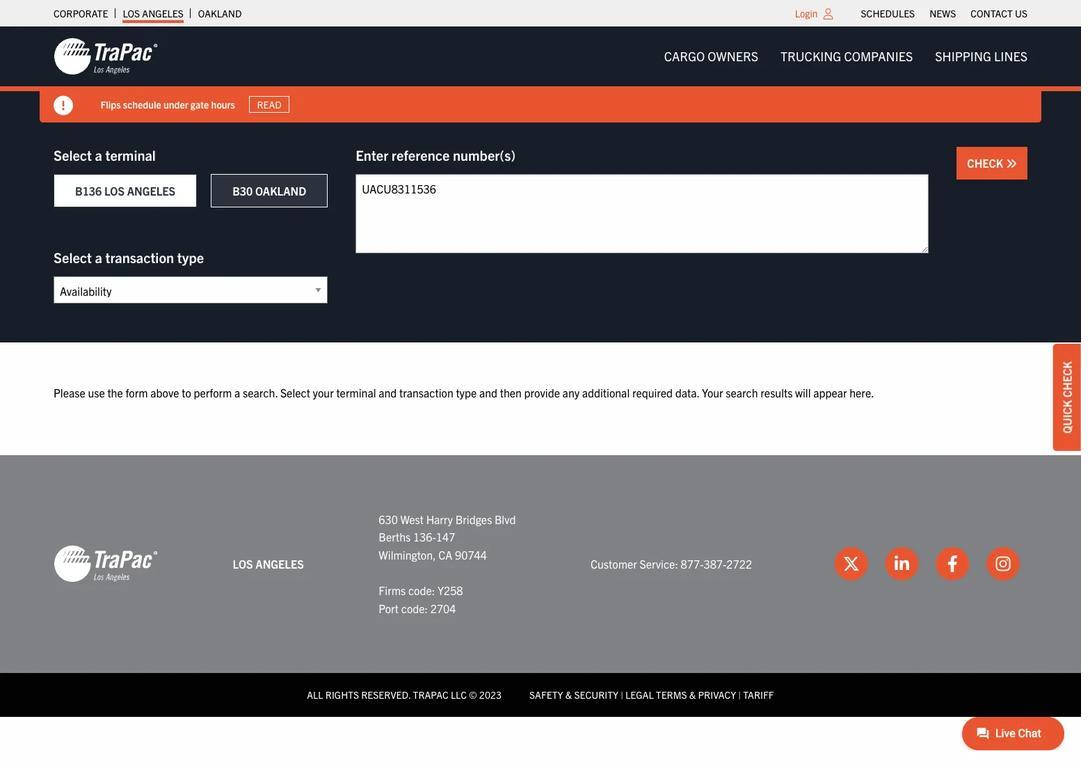 Task type: describe. For each thing, give the bounding box(es) containing it.
los angeles link
[[123, 3, 184, 23]]

the
[[107, 386, 123, 400]]

perform
[[194, 386, 232, 400]]

data.
[[676, 386, 700, 400]]

schedules
[[861, 7, 916, 19]]

service:
[[640, 557, 679, 571]]

0 vertical spatial type
[[177, 249, 204, 266]]

contact us link
[[971, 3, 1028, 23]]

Enter reference number(s) text field
[[356, 174, 930, 253]]

2 vertical spatial a
[[235, 386, 240, 400]]

customer service: 877-387-2722
[[591, 557, 753, 571]]

los inside footer
[[233, 557, 253, 571]]

y258
[[438, 583, 463, 597]]

use
[[88, 386, 105, 400]]

630
[[379, 512, 398, 526]]

b30 oakland
[[233, 184, 306, 198]]

check button
[[957, 147, 1028, 180]]

shipping lines link
[[925, 42, 1039, 70]]

0 vertical spatial terminal
[[105, 146, 156, 164]]

flips schedule under gate hours
[[101, 98, 236, 110]]

2704
[[431, 601, 456, 615]]

select a transaction type
[[54, 249, 204, 266]]

legal terms & privacy link
[[626, 689, 737, 701]]

all
[[307, 689, 323, 701]]

terms
[[656, 689, 687, 701]]

oakland link
[[198, 3, 242, 23]]

reserved.
[[361, 689, 411, 701]]

1 | from the left
[[621, 689, 624, 701]]

corporate link
[[54, 3, 108, 23]]

2722
[[727, 557, 753, 571]]

lines
[[995, 48, 1028, 64]]

ca
[[439, 548, 453, 562]]

please
[[54, 386, 85, 400]]

enter
[[356, 146, 389, 164]]

form
[[126, 386, 148, 400]]

angeles inside los angeles link
[[142, 7, 184, 19]]

1 horizontal spatial terminal
[[336, 386, 376, 400]]

port
[[379, 601, 399, 615]]

1 los angeles image from the top
[[54, 37, 158, 76]]

1 horizontal spatial oakland
[[255, 184, 306, 198]]

0 vertical spatial los angeles
[[123, 7, 184, 19]]

387-
[[704, 557, 727, 571]]

privacy
[[699, 689, 737, 701]]

enter reference number(s)
[[356, 146, 516, 164]]

cargo
[[665, 48, 705, 64]]

a for transaction
[[95, 249, 102, 266]]

corporate
[[54, 7, 108, 19]]

required
[[633, 386, 673, 400]]

2 & from the left
[[690, 689, 696, 701]]

read link
[[250, 96, 290, 113]]

security
[[575, 689, 619, 701]]

bridges
[[456, 512, 492, 526]]

cargo owners
[[665, 48, 759, 64]]

1 and from the left
[[379, 386, 397, 400]]

safety & security link
[[530, 689, 619, 701]]

please use the form above to perform a search. select your terminal and transaction type and then provide any additional required data. your search results will appear here.
[[54, 386, 875, 400]]

search.
[[243, 386, 278, 400]]

menu bar containing schedules
[[854, 3, 1035, 23]]

cargo owners link
[[653, 42, 770, 70]]

harry
[[426, 512, 453, 526]]

a for terminal
[[95, 146, 102, 164]]

news
[[930, 7, 957, 19]]

136-
[[413, 530, 436, 544]]

number(s)
[[453, 146, 516, 164]]

schedule
[[123, 98, 162, 110]]

1 vertical spatial los
[[104, 184, 125, 198]]

quick check link
[[1054, 344, 1082, 451]]

1 vertical spatial angeles
[[127, 184, 176, 198]]

contact us
[[971, 7, 1028, 19]]

owners
[[708, 48, 759, 64]]

quick check
[[1061, 361, 1075, 434]]

2023
[[480, 689, 502, 701]]

select for select a transaction type
[[54, 249, 92, 266]]

to
[[182, 386, 191, 400]]

under
[[164, 98, 189, 110]]

your
[[702, 386, 724, 400]]



Task type: locate. For each thing, give the bounding box(es) containing it.
appear
[[814, 386, 848, 400]]

& right terms
[[690, 689, 696, 701]]

1 & from the left
[[566, 689, 572, 701]]

blvd
[[495, 512, 516, 526]]

menu bar up shipping
[[854, 3, 1035, 23]]

all rights reserved. trapac llc © 2023
[[307, 689, 502, 701]]

trucking companies
[[781, 48, 913, 64]]

0 horizontal spatial oakland
[[198, 7, 242, 19]]

gate
[[191, 98, 209, 110]]

additional
[[582, 386, 630, 400]]

tariff
[[744, 689, 775, 701]]

select left your
[[280, 386, 310, 400]]

| left 'legal'
[[621, 689, 624, 701]]

legal
[[626, 689, 654, 701]]

code: up 2704
[[409, 583, 435, 597]]

search
[[726, 386, 759, 400]]

trucking
[[781, 48, 842, 64]]

los angeles
[[123, 7, 184, 19], [233, 557, 304, 571]]

us
[[1016, 7, 1028, 19]]

here.
[[850, 386, 875, 400]]

b136
[[75, 184, 102, 198]]

above
[[151, 386, 179, 400]]

| left tariff link
[[739, 689, 741, 701]]

1 horizontal spatial &
[[690, 689, 696, 701]]

news link
[[930, 3, 957, 23]]

los angeles inside footer
[[233, 557, 304, 571]]

code:
[[409, 583, 435, 597], [401, 601, 428, 615]]

0 vertical spatial menu bar
[[854, 3, 1035, 23]]

1 vertical spatial select
[[54, 249, 92, 266]]

menu bar down light icon
[[653, 42, 1039, 70]]

wilmington,
[[379, 548, 436, 562]]

a left search.
[[235, 386, 240, 400]]

schedules link
[[861, 3, 916, 23]]

quick
[[1061, 400, 1075, 434]]

berths
[[379, 530, 411, 544]]

0 vertical spatial transaction
[[105, 249, 174, 266]]

1 vertical spatial check
[[1061, 361, 1075, 398]]

0 vertical spatial angeles
[[142, 7, 184, 19]]

shipping lines
[[936, 48, 1028, 64]]

trucking companies link
[[770, 42, 925, 70]]

2 vertical spatial select
[[280, 386, 310, 400]]

companies
[[845, 48, 913, 64]]

login link
[[796, 7, 818, 19]]

1 vertical spatial transaction
[[400, 386, 454, 400]]

1 vertical spatial los angeles image
[[54, 545, 158, 584]]

tariff link
[[744, 689, 775, 701]]

read
[[258, 98, 282, 111]]

solid image inside check 'button'
[[1007, 158, 1018, 169]]

1 horizontal spatial and
[[480, 386, 498, 400]]

0 horizontal spatial los angeles
[[123, 7, 184, 19]]

firms code:  y258 port code:  2704
[[379, 583, 463, 615]]

1 horizontal spatial los angeles
[[233, 557, 304, 571]]

select up b136
[[54, 146, 92, 164]]

1 horizontal spatial solid image
[[1007, 158, 1018, 169]]

1 horizontal spatial transaction
[[400, 386, 454, 400]]

b30
[[233, 184, 253, 198]]

terminal
[[105, 146, 156, 164], [336, 386, 376, 400]]

&
[[566, 689, 572, 701], [690, 689, 696, 701]]

terminal up the "b136 los angeles"
[[105, 146, 156, 164]]

check inside check 'button'
[[968, 156, 1007, 170]]

1 vertical spatial type
[[456, 386, 477, 400]]

results
[[761, 386, 793, 400]]

1 horizontal spatial |
[[739, 689, 741, 701]]

0 vertical spatial oakland
[[198, 7, 242, 19]]

147
[[436, 530, 456, 544]]

877-
[[681, 557, 704, 571]]

footer
[[0, 455, 1082, 717]]

90744
[[455, 548, 487, 562]]

a up b136
[[95, 146, 102, 164]]

2 los angeles image from the top
[[54, 545, 158, 584]]

1 horizontal spatial check
[[1061, 361, 1075, 398]]

solid image
[[54, 96, 73, 116], [1007, 158, 1018, 169]]

menu bar containing cargo owners
[[653, 42, 1039, 70]]

firms
[[379, 583, 406, 597]]

0 horizontal spatial solid image
[[54, 96, 73, 116]]

0 vertical spatial code:
[[409, 583, 435, 597]]

select a terminal
[[54, 146, 156, 164]]

flips
[[101, 98, 121, 110]]

llc
[[451, 689, 467, 701]]

and right your
[[379, 386, 397, 400]]

a down b136
[[95, 249, 102, 266]]

0 horizontal spatial |
[[621, 689, 624, 701]]

banner
[[0, 26, 1082, 123]]

rights
[[326, 689, 359, 701]]

west
[[401, 512, 424, 526]]

will
[[796, 386, 811, 400]]

and left 'then'
[[480, 386, 498, 400]]

login
[[796, 7, 818, 19]]

oakland right los angeles link
[[198, 7, 242, 19]]

transaction
[[105, 249, 174, 266], [400, 386, 454, 400]]

los
[[123, 7, 140, 19], [104, 184, 125, 198], [233, 557, 253, 571]]

1 vertical spatial terminal
[[336, 386, 376, 400]]

1 vertical spatial code:
[[401, 601, 428, 615]]

oakland
[[198, 7, 242, 19], [255, 184, 306, 198]]

0 vertical spatial los angeles image
[[54, 37, 158, 76]]

select down b136
[[54, 249, 92, 266]]

safety & security | legal terms & privacy | tariff
[[530, 689, 775, 701]]

1 horizontal spatial type
[[456, 386, 477, 400]]

2 vertical spatial los
[[233, 557, 253, 571]]

1 vertical spatial solid image
[[1007, 158, 1018, 169]]

0 horizontal spatial and
[[379, 386, 397, 400]]

0 vertical spatial select
[[54, 146, 92, 164]]

2 vertical spatial angeles
[[256, 557, 304, 571]]

select
[[54, 146, 92, 164], [54, 249, 92, 266], [280, 386, 310, 400]]

footer containing 630 west harry bridges blvd
[[0, 455, 1082, 717]]

©
[[469, 689, 477, 701]]

630 west harry bridges blvd berths 136-147 wilmington, ca 90744
[[379, 512, 516, 562]]

0 horizontal spatial transaction
[[105, 249, 174, 266]]

0 vertical spatial solid image
[[54, 96, 73, 116]]

shipping
[[936, 48, 992, 64]]

terminal right your
[[336, 386, 376, 400]]

1 vertical spatial menu bar
[[653, 42, 1039, 70]]

0 horizontal spatial type
[[177, 249, 204, 266]]

banner containing cargo owners
[[0, 26, 1082, 123]]

& right safety
[[566, 689, 572, 701]]

and
[[379, 386, 397, 400], [480, 386, 498, 400]]

code: right the port
[[401, 601, 428, 615]]

los angeles image
[[54, 37, 158, 76], [54, 545, 158, 584]]

b136 los angeles
[[75, 184, 176, 198]]

1 vertical spatial los angeles
[[233, 557, 304, 571]]

hours
[[212, 98, 236, 110]]

then
[[500, 386, 522, 400]]

trapac
[[413, 689, 449, 701]]

customer
[[591, 557, 638, 571]]

select for select a terminal
[[54, 146, 92, 164]]

2 and from the left
[[480, 386, 498, 400]]

0 vertical spatial los
[[123, 7, 140, 19]]

reference
[[392, 146, 450, 164]]

oakland right b30
[[255, 184, 306, 198]]

0 vertical spatial check
[[968, 156, 1007, 170]]

1 vertical spatial oakland
[[255, 184, 306, 198]]

1 vertical spatial a
[[95, 249, 102, 266]]

provide
[[525, 386, 560, 400]]

2 | from the left
[[739, 689, 741, 701]]

0 horizontal spatial check
[[968, 156, 1007, 170]]

menu bar
[[854, 3, 1035, 23], [653, 42, 1039, 70]]

light image
[[824, 8, 834, 19]]

type
[[177, 249, 204, 266], [456, 386, 477, 400]]

check inside quick check link
[[1061, 361, 1075, 398]]

contact
[[971, 7, 1013, 19]]

0 horizontal spatial &
[[566, 689, 572, 701]]

0 vertical spatial a
[[95, 146, 102, 164]]

0 horizontal spatial terminal
[[105, 146, 156, 164]]



Task type: vqa. For each thing, say whether or not it's contained in the screenshot.
top Los
yes



